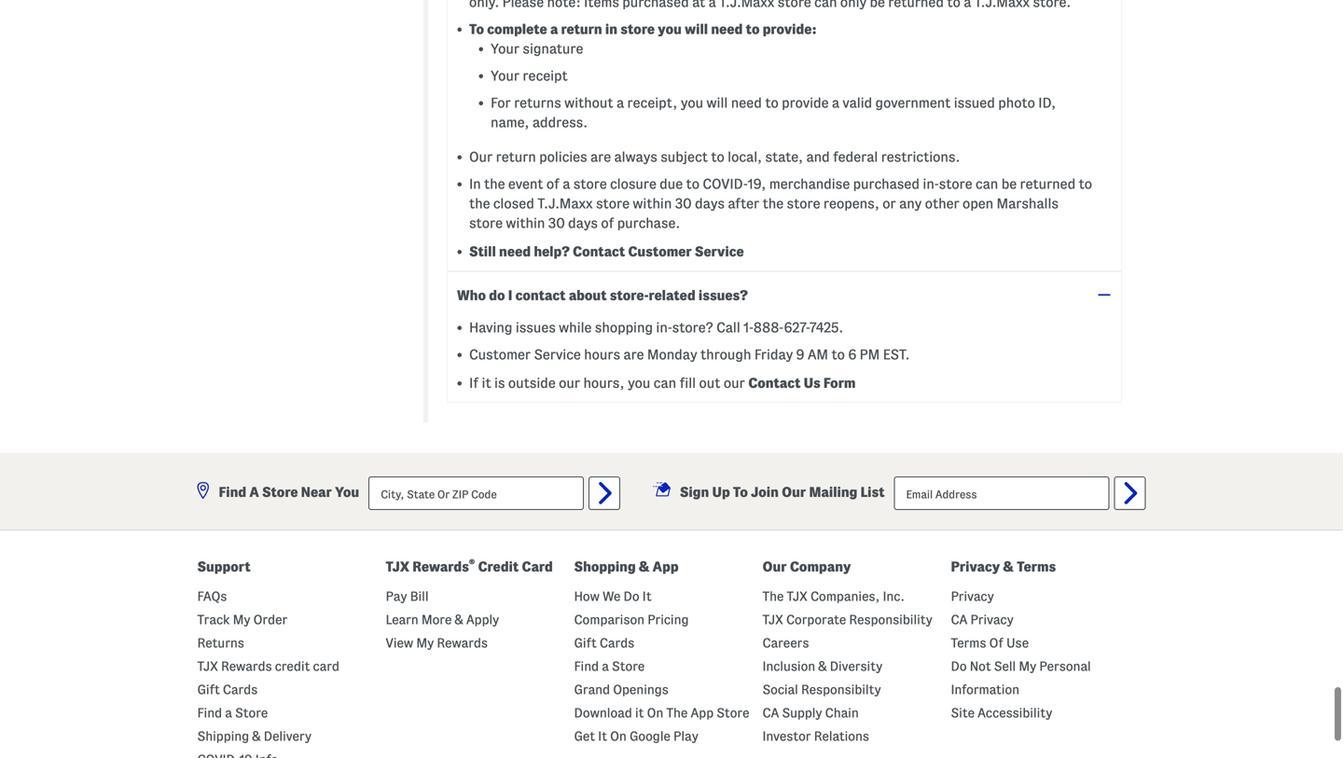 Task type: vqa. For each thing, say whether or not it's contained in the screenshot.
the right return
yes



Task type: describe. For each thing, give the bounding box(es) containing it.
if
[[469, 376, 479, 391]]

reopens,
[[824, 196, 880, 211]]

if it is outside our hours, you can fill out our contact us form
[[469, 376, 856, 391]]

your for your receipt
[[491, 68, 520, 84]]

tjx inside faqs track my order returns tjx rewards credit card gift cards find a store shipping & delivery
[[197, 660, 218, 674]]

restrictions.
[[881, 149, 960, 165]]

0 vertical spatial customer
[[628, 244, 692, 259]]

closure
[[610, 176, 657, 192]]

1-
[[744, 320, 754, 335]]

2 vertical spatial need
[[499, 244, 531, 259]]

store down "merchandise"
[[787, 196, 820, 211]]

apply
[[466, 613, 499, 627]]

openings
[[613, 683, 669, 697]]

valid
[[843, 95, 872, 111]]

name,
[[491, 115, 529, 130]]

1 vertical spatial customer
[[469, 347, 531, 362]]

careers link
[[763, 636, 809, 650]]

ca privacy link
[[951, 613, 1014, 627]]

get
[[574, 730, 595, 744]]

through
[[701, 347, 751, 362]]

who
[[457, 288, 486, 303]]

& up ca privacy link
[[1003, 559, 1014, 575]]

1 vertical spatial on
[[610, 730, 627, 744]]

is
[[494, 376, 505, 391]]

1 vertical spatial 30
[[548, 216, 565, 231]]

cards inside faqs track my order returns tjx rewards credit card gift cards find a store shipping & delivery
[[223, 683, 258, 697]]

company
[[790, 559, 851, 575]]

we
[[603, 590, 621, 604]]

the inside the tjx companies, inc. tjx corporate responsibility careers inclusion & diversity social responsibilty ca supply chain investor relations
[[763, 590, 784, 604]]

you for can
[[628, 376, 651, 391]]

open
[[963, 196, 994, 211]]

the down the 19,
[[763, 196, 784, 211]]

chain
[[825, 706, 859, 720]]

your signature
[[491, 41, 583, 57]]

pm
[[860, 347, 880, 362]]

Sign Up To Join Our Mailing List email field
[[894, 477, 1110, 510]]

us
[[804, 376, 821, 391]]

comparison pricing link
[[574, 613, 689, 627]]

merchandise
[[769, 176, 850, 192]]

store up "other" at right top
[[939, 176, 973, 192]]

corporate
[[786, 613, 846, 627]]

a inside how we do it comparison pricing gift cards find a store grand openings download it on the app store get it on google play
[[602, 660, 609, 674]]

how
[[574, 590, 600, 604]]

download it on the app store link
[[574, 706, 750, 720]]

1 horizontal spatial gift cards link
[[574, 636, 635, 650]]

am
[[808, 347, 829, 362]]

grand openings link
[[574, 683, 669, 697]]

1 horizontal spatial it
[[643, 590, 652, 604]]

gift inside how we do it comparison pricing gift cards find a store grand openings download it on the app store get it on google play
[[574, 636, 597, 650]]

gift inside faqs track my order returns tjx rewards credit card gift cards find a store shipping & delivery
[[197, 683, 220, 697]]

hours,
[[583, 376, 625, 391]]

find inside faqs track my order returns tjx rewards credit card gift cards find a store shipping & delivery
[[197, 706, 222, 720]]

to left provide:
[[746, 22, 760, 37]]

& inside faqs track my order returns tjx rewards credit card gift cards find a store shipping & delivery
[[252, 730, 261, 744]]

1 vertical spatial days
[[568, 216, 598, 231]]

site accessibility link
[[951, 706, 1053, 720]]

1 vertical spatial can
[[654, 376, 676, 391]]

tjx corporate responsibility link
[[763, 613, 933, 627]]

it inside how we do it comparison pricing gift cards find a store grand openings download it on the app store get it on google play
[[635, 706, 644, 720]]

privacy link
[[951, 590, 994, 604]]

contact
[[515, 288, 566, 303]]

a inside the in the event of a store closure due to covid-19, merchandise purchased in-store can be returned to the closed t.j.maxx store within 30 days after the store reopens, or any other open marshalls store within 30 days of purchase.
[[563, 176, 570, 192]]

2 vertical spatial privacy
[[971, 613, 1014, 627]]

store down closure
[[596, 196, 630, 211]]

1 vertical spatial to
[[733, 485, 748, 500]]

returns
[[514, 95, 561, 111]]

1 horizontal spatial 30
[[675, 196, 692, 211]]

our return policies are always subject to local, state, and federal restrictions.
[[469, 149, 960, 165]]

google
[[630, 730, 671, 744]]

to right "due"
[[686, 176, 700, 192]]

shopping
[[574, 559, 636, 575]]

store down policies
[[573, 176, 607, 192]]

0 vertical spatial find a store link
[[574, 660, 645, 674]]

1 horizontal spatial on
[[647, 706, 664, 720]]

or
[[883, 196, 896, 211]]

can inside the in the event of a store closure due to covid-19, merchandise purchased in-store can be returned to the closed t.j.maxx store within 30 days after the store reopens, or any other open marshalls store within 30 days of purchase.
[[976, 176, 998, 192]]

0 vertical spatial need
[[711, 22, 743, 37]]

store?
[[672, 320, 713, 335]]

inclusion & diversity link
[[763, 660, 883, 674]]

my inside privacy ca privacy terms of use do not sell my personal information site accessibility
[[1019, 660, 1037, 674]]

0 horizontal spatial contact
[[573, 244, 625, 259]]

our for return
[[469, 149, 493, 165]]

play
[[674, 730, 699, 744]]

government
[[876, 95, 951, 111]]

how we do it comparison pricing gift cards find a store grand openings download it on the app store get it on google play
[[574, 590, 750, 744]]

local,
[[728, 149, 762, 165]]

1 vertical spatial find a store link
[[197, 706, 268, 720]]

ca inside privacy ca privacy terms of use do not sell my personal information site accessibility
[[951, 613, 968, 627]]

shipping & delivery link
[[197, 730, 312, 744]]

1 horizontal spatial return
[[561, 22, 602, 37]]

returns
[[197, 636, 244, 650]]

still need help? contact customer service
[[469, 244, 744, 259]]

ca supply chain link
[[763, 706, 859, 720]]

store inside faqs track my order returns tjx rewards credit card gift cards find a store shipping & delivery
[[235, 706, 268, 720]]

9
[[796, 347, 805, 362]]

the right in
[[484, 176, 505, 192]]

are for always
[[591, 149, 611, 165]]

find inside how we do it comparison pricing gift cards find a store grand openings download it on the app store get it on google play
[[574, 660, 599, 674]]

will inside for returns without a receipt, you will need to provide a valid government issued photo id, name, address.
[[707, 95, 728, 111]]

need inside for returns without a receipt, you will need to provide a valid government issued photo id, name, address.
[[731, 95, 762, 111]]

1 horizontal spatial terms
[[1017, 559, 1056, 575]]

due
[[660, 176, 683, 192]]

0 vertical spatial service
[[695, 244, 744, 259]]

you inside for returns without a receipt, you will need to provide a valid government issued photo id, name, address.
[[681, 95, 704, 111]]

monday
[[647, 347, 697, 362]]

store left supply
[[717, 706, 750, 720]]

tjx rewards credit card link
[[197, 660, 340, 674]]

find inside find a store near you link
[[219, 485, 246, 500]]

Find A Store Near You text field
[[369, 477, 584, 510]]

sign
[[680, 485, 709, 500]]

download
[[574, 706, 632, 720]]

627-
[[784, 320, 810, 335]]

0 horizontal spatial app
[[653, 559, 679, 575]]

the tjx companies, inc. link
[[763, 590, 905, 604]]

0 vertical spatial of
[[547, 176, 560, 192]]

covid-
[[703, 176, 748, 192]]

to left local, in the top right of the page
[[711, 149, 725, 165]]

investor
[[763, 730, 811, 744]]

0 horizontal spatial gift cards link
[[197, 683, 258, 697]]

grand
[[574, 683, 610, 697]]

companies,
[[811, 590, 880, 604]]

having issues while shopping in-store? call 1-888-627-7425.
[[469, 320, 844, 335]]

related
[[649, 288, 696, 303]]

receipt,
[[627, 95, 678, 111]]

issued
[[954, 95, 995, 111]]

for
[[491, 95, 511, 111]]

contact customer service link
[[573, 244, 744, 259]]

to right returned
[[1079, 176, 1092, 192]]

faqs track my order returns tjx rewards credit card gift cards find a store shipping & delivery
[[197, 590, 340, 744]]

privacy for ca
[[951, 590, 994, 604]]

store up still
[[469, 216, 503, 231]]

2 our from the left
[[724, 376, 745, 391]]

federal
[[833, 149, 878, 165]]

1 horizontal spatial contact
[[748, 376, 801, 391]]

a
[[249, 485, 259, 500]]

7425.
[[810, 320, 844, 335]]

purchase.
[[617, 216, 680, 231]]

tjx up corporate
[[787, 590, 808, 604]]

id,
[[1039, 95, 1056, 111]]

credit
[[275, 660, 310, 674]]

support
[[197, 559, 251, 575]]

rewards inside tjx rewards ® credit card
[[413, 559, 469, 575]]

& right shopping
[[639, 559, 650, 575]]

a left valid
[[832, 95, 840, 111]]

do inside privacy ca privacy terms of use do not sell my personal information site accessibility
[[951, 660, 967, 674]]

0 horizontal spatial it
[[482, 376, 491, 391]]

1 our from the left
[[559, 376, 580, 391]]

fill
[[680, 376, 696, 391]]

view my rewards link
[[386, 636, 488, 650]]



Task type: locate. For each thing, give the bounding box(es) containing it.
1 horizontal spatial the
[[763, 590, 784, 604]]

do not sell my personal information link
[[951, 660, 1091, 697]]

1 vertical spatial service
[[534, 347, 581, 362]]

can up open
[[976, 176, 998, 192]]

relations
[[814, 730, 869, 744]]

not
[[970, 660, 991, 674]]

0 vertical spatial on
[[647, 706, 664, 720]]

gift down comparison
[[574, 636, 597, 650]]

near
[[301, 485, 332, 500]]

our left company
[[763, 559, 787, 575]]

your for your signature
[[491, 41, 520, 57]]

1 vertical spatial contact
[[748, 376, 801, 391]]

2 vertical spatial our
[[763, 559, 787, 575]]

gift cards link up the shipping
[[197, 683, 258, 697]]

will right in
[[685, 22, 708, 37]]

of up closed t.j.maxx
[[547, 176, 560, 192]]

terms inside privacy ca privacy terms of use do not sell my personal information site accessibility
[[951, 636, 986, 650]]

in
[[469, 176, 481, 192]]

contact up who do i contact about store-related issues?
[[573, 244, 625, 259]]

signature
[[523, 41, 583, 57]]

to left provide
[[765, 95, 779, 111]]

out
[[699, 376, 721, 391]]

0 horizontal spatial 30
[[548, 216, 565, 231]]

form
[[824, 376, 856, 391]]

provide
[[782, 95, 829, 111]]

on down download
[[610, 730, 627, 744]]

1 horizontal spatial to
[[733, 485, 748, 500]]

1 vertical spatial do
[[951, 660, 967, 674]]

1 vertical spatial terms
[[951, 636, 986, 650]]

a down policies
[[563, 176, 570, 192]]

list
[[861, 485, 885, 500]]

2 vertical spatial my
[[1019, 660, 1037, 674]]

0 horizontal spatial our
[[559, 376, 580, 391]]

1 horizontal spatial in-
[[923, 176, 939, 192]]

0 horizontal spatial within
[[506, 216, 545, 231]]

privacy up ca privacy link
[[951, 590, 994, 604]]

how we do it link
[[574, 590, 652, 604]]

1 vertical spatial in-
[[656, 320, 672, 335]]

1 horizontal spatial customer
[[628, 244, 692, 259]]

0 vertical spatial app
[[653, 559, 679, 575]]

within
[[633, 196, 672, 211], [506, 216, 545, 231]]

cards inside how we do it comparison pricing gift cards find a store grand openings download it on the app store get it on google play
[[600, 636, 635, 650]]

gift cards link
[[574, 636, 635, 650], [197, 683, 258, 697]]

&
[[639, 559, 650, 575], [1003, 559, 1014, 575], [455, 613, 463, 627], [818, 660, 827, 674], [252, 730, 261, 744]]

my right sell
[[1019, 660, 1037, 674]]

6
[[848, 347, 857, 362]]

tjx up careers "link"
[[763, 613, 783, 627]]

you right receipt,
[[681, 95, 704, 111]]

0 vertical spatial cards
[[600, 636, 635, 650]]

1 horizontal spatial within
[[633, 196, 672, 211]]

responsibility
[[849, 613, 933, 627]]

store
[[262, 485, 298, 500], [612, 660, 645, 674], [235, 706, 268, 720], [717, 706, 750, 720]]

in- inside the in the event of a store closure due to covid-19, merchandise purchased in-store can be returned to the closed t.j.maxx store within 30 days after the store reopens, or any other open marshalls store within 30 days of purchase.
[[923, 176, 939, 192]]

contact down friday
[[748, 376, 801, 391]]

1 your from the top
[[491, 41, 520, 57]]

& right the more
[[455, 613, 463, 627]]

2 vertical spatial rewards
[[221, 660, 272, 674]]

closed t.j.maxx
[[493, 196, 593, 211]]

2 horizontal spatial my
[[1019, 660, 1037, 674]]

customer down purchase.
[[628, 244, 692, 259]]

a up the shipping
[[225, 706, 232, 720]]

& inside pay bill learn more & apply view my rewards
[[455, 613, 463, 627]]

photo
[[998, 95, 1035, 111]]

about
[[569, 288, 607, 303]]

1 vertical spatial cards
[[223, 683, 258, 697]]

sell
[[994, 660, 1016, 674]]

rewards up the bill
[[413, 559, 469, 575]]

while
[[559, 320, 592, 335]]

learn
[[386, 613, 419, 627]]

your receipt
[[491, 68, 568, 84]]

a up grand
[[602, 660, 609, 674]]

service up issues?
[[695, 244, 744, 259]]

& up social responsibilty link
[[818, 660, 827, 674]]

1 vertical spatial will
[[707, 95, 728, 111]]

can left fill
[[654, 376, 676, 391]]

0 horizontal spatial service
[[534, 347, 581, 362]]

the down our company
[[763, 590, 784, 604]]

to left the complete
[[469, 22, 484, 37]]

gift down the returns at the left bottom
[[197, 683, 220, 697]]

your up for
[[491, 68, 520, 84]]

find up the shipping
[[197, 706, 222, 720]]

0 horizontal spatial terms
[[951, 636, 986, 650]]

0 vertical spatial find
[[219, 485, 246, 500]]

the up play
[[666, 706, 688, 720]]

1 horizontal spatial our
[[724, 376, 745, 391]]

the
[[484, 176, 505, 192], [469, 196, 490, 211], [763, 196, 784, 211]]

do right we
[[624, 590, 640, 604]]

0 horizontal spatial in-
[[656, 320, 672, 335]]

None submit
[[589, 477, 621, 510], [1114, 477, 1146, 510], [589, 477, 621, 510], [1114, 477, 1146, 510]]

0 vertical spatial it
[[643, 590, 652, 604]]

other
[[925, 196, 960, 211]]

need right still
[[499, 244, 531, 259]]

find a store link up grand openings link
[[574, 660, 645, 674]]

my inside faqs track my order returns tjx rewards credit card gift cards find a store shipping & delivery
[[233, 613, 250, 627]]

faqs link
[[197, 590, 227, 604]]

still
[[469, 244, 496, 259]]

30 down "due"
[[675, 196, 692, 211]]

without
[[564, 95, 613, 111]]

within down closed t.j.maxx
[[506, 216, 545, 231]]

0 horizontal spatial customer
[[469, 347, 531, 362]]

find left 'a'
[[219, 485, 246, 500]]

inclusion
[[763, 660, 816, 674]]

0 vertical spatial the
[[763, 590, 784, 604]]

0 vertical spatial it
[[482, 376, 491, 391]]

my right track
[[233, 613, 250, 627]]

shopping & app
[[574, 559, 679, 575]]

1 vertical spatial it
[[635, 706, 644, 720]]

1 horizontal spatial are
[[624, 347, 644, 362]]

1 vertical spatial your
[[491, 68, 520, 84]]

2 vertical spatial you
[[628, 376, 651, 391]]

1 vertical spatial gift
[[197, 683, 220, 697]]

my inside pay bill learn more & apply view my rewards
[[416, 636, 434, 650]]

0 vertical spatial terms
[[1017, 559, 1056, 575]]

0 horizontal spatial the
[[666, 706, 688, 720]]

terms up not
[[951, 636, 986, 650]]

1 vertical spatial it
[[598, 730, 607, 744]]

1 horizontal spatial days
[[695, 196, 725, 211]]

& left delivery
[[252, 730, 261, 744]]

1 vertical spatial app
[[691, 706, 714, 720]]

you
[[335, 485, 359, 500]]

of up still need help? contact customer service on the top of page
[[601, 216, 614, 231]]

find a store near you link
[[197, 482, 359, 500]]

it down openings
[[635, 706, 644, 720]]

0 vertical spatial gift cards link
[[574, 636, 635, 650]]

1 vertical spatial my
[[416, 636, 434, 650]]

hours
[[584, 347, 620, 362]]

responsibilty
[[801, 683, 881, 697]]

1 vertical spatial rewards
[[437, 636, 488, 650]]

our up in
[[469, 149, 493, 165]]

1 horizontal spatial it
[[635, 706, 644, 720]]

888-
[[754, 320, 784, 335]]

tjx up pay
[[386, 559, 410, 575]]

my right the view
[[416, 636, 434, 650]]

on up the google
[[647, 706, 664, 720]]

1 vertical spatial are
[[624, 347, 644, 362]]

1 horizontal spatial ca
[[951, 613, 968, 627]]

0 vertical spatial privacy
[[951, 559, 1000, 575]]

0 horizontal spatial ca
[[763, 706, 779, 720]]

use
[[1007, 636, 1029, 650]]

learn more & apply link
[[386, 613, 499, 627]]

you for will
[[658, 22, 682, 37]]

0 vertical spatial do
[[624, 590, 640, 604]]

in
[[605, 22, 618, 37]]

0 horizontal spatial of
[[547, 176, 560, 192]]

it right 'if'
[[482, 376, 491, 391]]

need up local, in the top right of the page
[[731, 95, 762, 111]]

0 horizontal spatial to
[[469, 22, 484, 37]]

get it on google play link
[[574, 730, 699, 744]]

®
[[469, 558, 475, 569]]

a inside faqs track my order returns tjx rewards credit card gift cards find a store shipping & delivery
[[225, 706, 232, 720]]

0 vertical spatial your
[[491, 41, 520, 57]]

store
[[621, 22, 655, 37], [573, 176, 607, 192], [939, 176, 973, 192], [596, 196, 630, 211], [787, 196, 820, 211], [469, 216, 503, 231]]

you right in
[[658, 22, 682, 37]]

1 vertical spatial ca
[[763, 706, 779, 720]]

terms up use
[[1017, 559, 1056, 575]]

days
[[695, 196, 725, 211], [568, 216, 598, 231]]

up
[[712, 485, 730, 500]]

ca down social
[[763, 706, 779, 720]]

always
[[614, 149, 658, 165]]

tjx down the returns at the left bottom
[[197, 660, 218, 674]]

a right "without"
[[617, 95, 624, 111]]

app inside how we do it comparison pricing gift cards find a store grand openings download it on the app store get it on google play
[[691, 706, 714, 720]]

to inside for returns without a receipt, you will need to provide a valid government issued photo id, name, address.
[[765, 95, 779, 111]]

0 vertical spatial are
[[591, 149, 611, 165]]

are for monday
[[624, 347, 644, 362]]

cards
[[600, 636, 635, 650], [223, 683, 258, 697]]

service down while
[[534, 347, 581, 362]]

tjx inside tjx rewards ® credit card
[[386, 559, 410, 575]]

of
[[989, 636, 1004, 650]]

days down the covid-
[[695, 196, 725, 211]]

return left in
[[561, 22, 602, 37]]

1 vertical spatial you
[[681, 95, 704, 111]]

19,
[[748, 176, 766, 192]]

0 vertical spatial within
[[633, 196, 672, 211]]

state,
[[765, 149, 803, 165]]

1 horizontal spatial can
[[976, 176, 998, 192]]

of
[[547, 176, 560, 192], [601, 216, 614, 231]]

order
[[253, 613, 288, 627]]

your down the complete
[[491, 41, 520, 57]]

receipt
[[523, 68, 568, 84]]

privacy up privacy link
[[951, 559, 1000, 575]]

rewards inside pay bill learn more & apply view my rewards
[[437, 636, 488, 650]]

1 vertical spatial need
[[731, 95, 762, 111]]

within up purchase.
[[633, 196, 672, 211]]

address.
[[533, 115, 588, 130]]

do
[[624, 590, 640, 604], [951, 660, 967, 674]]

0 vertical spatial 30
[[675, 196, 692, 211]]

do
[[489, 288, 505, 303]]

to left 6
[[832, 347, 845, 362]]

track
[[197, 613, 230, 627]]

information
[[951, 683, 1020, 697]]

returned
[[1020, 176, 1076, 192]]

find a store near you
[[219, 485, 359, 500]]

card
[[313, 660, 340, 674]]

1 horizontal spatial app
[[691, 706, 714, 720]]

can
[[976, 176, 998, 192], [654, 376, 676, 391]]

1 vertical spatial the
[[666, 706, 688, 720]]

rewards inside faqs track my order returns tjx rewards credit card gift cards find a store shipping & delivery
[[221, 660, 272, 674]]

1 vertical spatial our
[[782, 485, 806, 500]]

0 vertical spatial our
[[469, 149, 493, 165]]

our left hours,
[[559, 376, 580, 391]]

the tjx companies, inc. tjx corporate responsibility careers inclusion & diversity social responsibilty ca supply chain investor relations
[[763, 590, 933, 744]]

it up comparison pricing 'link'
[[643, 590, 652, 604]]

0 horizontal spatial do
[[624, 590, 640, 604]]

1 vertical spatial gift cards link
[[197, 683, 258, 697]]

0 vertical spatial days
[[695, 196, 725, 211]]

accessibility
[[978, 706, 1053, 720]]

our for company
[[763, 559, 787, 575]]

who do i contact about store-related issues?
[[457, 288, 748, 303]]

rewards down returns link
[[221, 660, 272, 674]]

2 your from the top
[[491, 68, 520, 84]]

ca inside the tjx companies, inc. tjx corporate responsibility careers inclusion & diversity social responsibilty ca supply chain investor relations
[[763, 706, 779, 720]]

0 horizontal spatial cards
[[223, 683, 258, 697]]

store up 'shipping & delivery' link
[[235, 706, 268, 720]]

1 horizontal spatial of
[[601, 216, 614, 231]]

privacy for &
[[951, 559, 1000, 575]]

customer
[[628, 244, 692, 259], [469, 347, 531, 362]]

event
[[508, 176, 543, 192]]

it right the get
[[598, 730, 607, 744]]

cards down comparison
[[600, 636, 635, 650]]

our right join
[[782, 485, 806, 500]]

0 vertical spatial contact
[[573, 244, 625, 259]]

privacy up terms of use link
[[971, 613, 1014, 627]]

0 horizontal spatial on
[[610, 730, 627, 744]]

in- up monday in the top of the page
[[656, 320, 672, 335]]

pay bill link
[[386, 590, 429, 604]]

0 vertical spatial ca
[[951, 613, 968, 627]]

1 vertical spatial of
[[601, 216, 614, 231]]

0 vertical spatial to
[[469, 22, 484, 37]]

0 horizontal spatial return
[[496, 149, 536, 165]]

do inside how we do it comparison pricing gift cards find a store grand openings download it on the app store get it on google play
[[624, 590, 640, 604]]

sign up to join our mailing list
[[680, 485, 885, 500]]

tjx
[[386, 559, 410, 575], [787, 590, 808, 604], [763, 613, 783, 627], [197, 660, 218, 674]]

0 vertical spatial in-
[[923, 176, 939, 192]]

will
[[685, 22, 708, 37], [707, 95, 728, 111]]

30 down closed t.j.maxx
[[548, 216, 565, 231]]

mailing
[[809, 485, 858, 500]]

store right in
[[621, 22, 655, 37]]

app up pricing
[[653, 559, 679, 575]]

any
[[899, 196, 922, 211]]

1 horizontal spatial my
[[416, 636, 434, 650]]

the down in
[[469, 196, 490, 211]]

1 horizontal spatial do
[[951, 660, 967, 674]]

need left provide:
[[711, 22, 743, 37]]

you right hours,
[[628, 376, 651, 391]]

store right 'a'
[[262, 485, 298, 500]]

our right out
[[724, 376, 745, 391]]

a up the signature
[[550, 22, 558, 37]]

customer up is
[[469, 347, 531, 362]]

social
[[763, 683, 798, 697]]

i
[[508, 288, 512, 303]]

more
[[422, 613, 452, 627]]

credit
[[478, 559, 519, 575]]

0 horizontal spatial it
[[598, 730, 607, 744]]

1 vertical spatial within
[[506, 216, 545, 231]]

1 horizontal spatial gift
[[574, 636, 597, 650]]

marshalls
[[997, 196, 1059, 211]]

find a store link up the shipping
[[197, 706, 268, 720]]

our
[[469, 149, 493, 165], [782, 485, 806, 500], [763, 559, 787, 575]]

1 vertical spatial privacy
[[951, 590, 994, 604]]

are left always
[[591, 149, 611, 165]]

0 vertical spatial will
[[685, 22, 708, 37]]

rewards down learn more & apply link
[[437, 636, 488, 650]]

in- up "other" at right top
[[923, 176, 939, 192]]

find up grand
[[574, 660, 599, 674]]

the inside how we do it comparison pricing gift cards find a store grand openings download it on the app store get it on google play
[[666, 706, 688, 720]]

issues
[[516, 320, 556, 335]]

& inside the tjx companies, inc. tjx corporate responsibility careers inclusion & diversity social responsibilty ca supply chain investor relations
[[818, 660, 827, 674]]

pay bill learn more & apply view my rewards
[[386, 590, 499, 650]]

1 vertical spatial return
[[496, 149, 536, 165]]

after
[[728, 196, 760, 211]]

store-
[[610, 288, 649, 303]]

0 horizontal spatial days
[[568, 216, 598, 231]]

gift cards link down comparison
[[574, 636, 635, 650]]

store up grand openings link
[[612, 660, 645, 674]]

ca down privacy link
[[951, 613, 968, 627]]

my
[[233, 613, 250, 627], [416, 636, 434, 650], [1019, 660, 1037, 674]]

site
[[951, 706, 975, 720]]

0 vertical spatial my
[[233, 613, 250, 627]]

careers
[[763, 636, 809, 650]]



